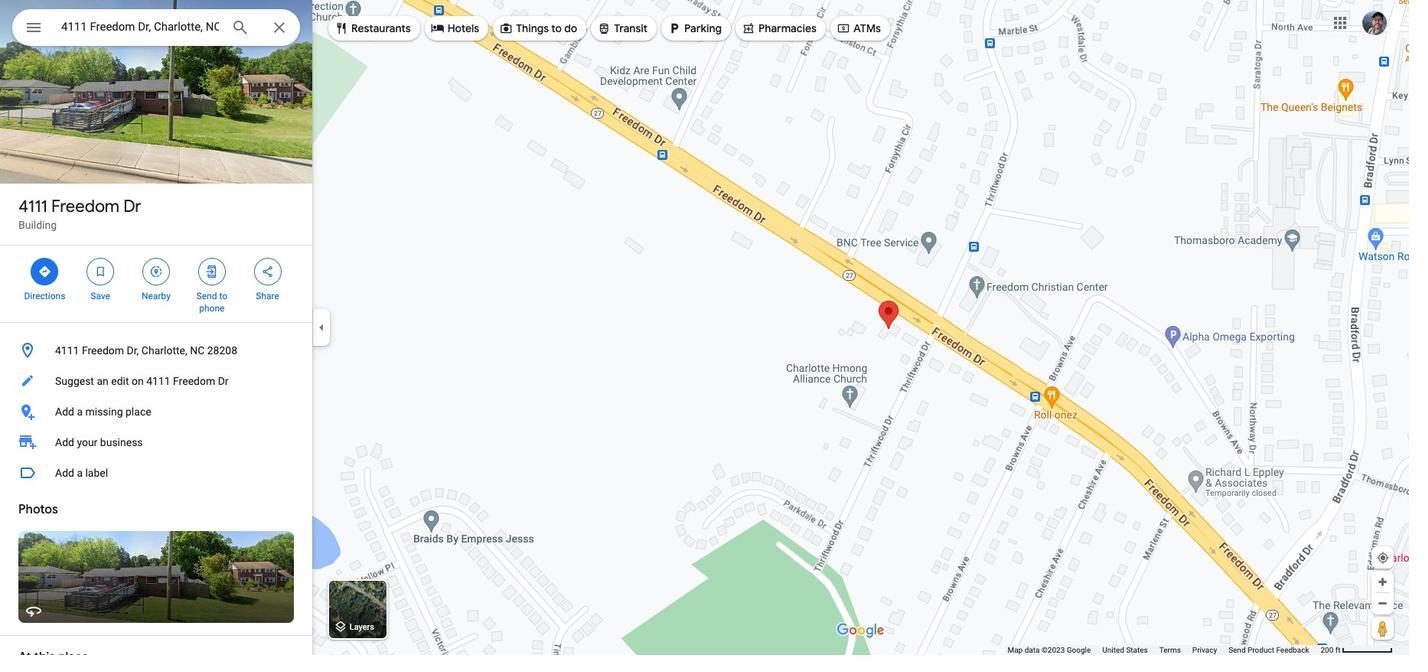 Task type: vqa. For each thing, say whether or not it's contained in the screenshot.


Task type: describe. For each thing, give the bounding box(es) containing it.
add a missing place button
[[0, 396, 312, 427]]

send for send product feedback
[[1228, 646, 1246, 654]]


[[742, 20, 755, 37]]

map data ©2023 google
[[1008, 646, 1091, 654]]

 atms
[[836, 20, 881, 37]]

28208
[[207, 344, 237, 357]]

charlotte,
[[141, 344, 187, 357]]

zoom in image
[[1377, 576, 1388, 588]]

label
[[85, 467, 108, 479]]

4111 freedom dr main content
[[0, 0, 312, 655]]

map
[[1008, 646, 1023, 654]]

share
[[256, 291, 279, 302]]

google maps element
[[0, 0, 1409, 655]]

save
[[91, 291, 110, 302]]

terms
[[1159, 646, 1181, 654]]

show street view coverage image
[[1372, 617, 1394, 640]]

united
[[1102, 646, 1124, 654]]

add for add a missing place
[[55, 406, 74, 418]]

send for send to phone
[[196, 291, 217, 302]]

do
[[564, 21, 577, 35]]

united states
[[1102, 646, 1148, 654]]

missing
[[85, 406, 123, 418]]

business
[[100, 436, 143, 448]]

terms button
[[1159, 645, 1181, 655]]

4111 Freedom Dr, Charlotte, NC 28208 field
[[12, 9, 300, 46]]

©2023
[[1042, 646, 1065, 654]]

privacy
[[1192, 646, 1217, 654]]

 button
[[12, 9, 55, 49]]

 restaurants
[[334, 20, 411, 37]]

200 ft button
[[1321, 646, 1393, 654]]

 search field
[[12, 9, 300, 49]]

dr inside 4111 freedom dr building
[[123, 196, 141, 217]]

add a label button
[[0, 458, 312, 488]]

suggest
[[55, 375, 94, 387]]

things
[[516, 21, 549, 35]]


[[667, 20, 681, 37]]

 things to do
[[499, 20, 577, 37]]

200
[[1321, 646, 1333, 654]]

feedback
[[1276, 646, 1309, 654]]

to inside the  things to do
[[551, 21, 562, 35]]

add for add your business
[[55, 436, 74, 448]]


[[499, 20, 513, 37]]


[[836, 20, 850, 37]]

pharmacies
[[758, 21, 817, 35]]


[[24, 17, 43, 38]]

4111 for dr,
[[55, 344, 79, 357]]

restaurants
[[351, 21, 411, 35]]

4111 freedom dr, charlotte, nc 28208 button
[[0, 335, 312, 366]]


[[431, 20, 444, 37]]

dr,
[[127, 344, 139, 357]]

suggest an edit on 4111 freedom dr button
[[0, 366, 312, 396]]

zoom out image
[[1377, 598, 1388, 609]]

4111 freedom dr building
[[18, 196, 141, 231]]


[[38, 263, 52, 280]]

add your business
[[55, 436, 143, 448]]

an
[[97, 375, 108, 387]]

4111 for dr
[[18, 196, 47, 217]]

none field inside 4111 freedom dr, charlotte, nc 28208 field
[[61, 18, 219, 36]]

layers
[[350, 622, 374, 632]]



Task type: locate. For each thing, give the bounding box(es) containing it.
on
[[132, 375, 144, 387]]

1 a from the top
[[77, 406, 83, 418]]

 parking
[[667, 20, 722, 37]]


[[205, 263, 219, 280]]

atms
[[853, 21, 881, 35]]

1 vertical spatial a
[[77, 467, 83, 479]]

building
[[18, 219, 57, 231]]

200 ft
[[1321, 646, 1341, 654]]

4111 up building
[[18, 196, 47, 217]]

freedom for dr,
[[82, 344, 124, 357]]

transit
[[614, 21, 648, 35]]

states
[[1126, 646, 1148, 654]]

send
[[196, 291, 217, 302], [1228, 646, 1246, 654]]

collapse side panel image
[[313, 319, 330, 336]]

freedom up building
[[51, 196, 120, 217]]

to inside 'send to phone'
[[219, 291, 227, 302]]

freedom inside 4111 freedom dr, charlotte, nc 28208 button
[[82, 344, 124, 357]]

0 vertical spatial add
[[55, 406, 74, 418]]

data
[[1025, 646, 1040, 654]]

0 vertical spatial dr
[[123, 196, 141, 217]]

4111 right on on the bottom
[[146, 375, 170, 387]]

dr
[[123, 196, 141, 217], [218, 375, 229, 387]]

actions for 4111 freedom dr region
[[0, 246, 312, 322]]

 hotels
[[431, 20, 479, 37]]

parking
[[684, 21, 722, 35]]

4111 inside button
[[55, 344, 79, 357]]

add a missing place
[[55, 406, 151, 418]]

freedom for dr
[[51, 196, 120, 217]]

footer containing map data ©2023 google
[[1008, 645, 1321, 655]]

2 a from the top
[[77, 467, 83, 479]]

0 vertical spatial freedom
[[51, 196, 120, 217]]

1 vertical spatial 4111
[[55, 344, 79, 357]]

freedom
[[51, 196, 120, 217], [82, 344, 124, 357], [173, 375, 215, 387]]

4111 inside button
[[146, 375, 170, 387]]

freedom down the nc
[[173, 375, 215, 387]]

0 vertical spatial a
[[77, 406, 83, 418]]

1 add from the top
[[55, 406, 74, 418]]

hotels
[[447, 21, 479, 35]]

photos
[[18, 502, 58, 517]]

nc
[[190, 344, 205, 357]]

send inside 'send to phone'
[[196, 291, 217, 302]]

a left "label"
[[77, 467, 83, 479]]

4111 inside 4111 freedom dr building
[[18, 196, 47, 217]]

freedom left dr,
[[82, 344, 124, 357]]

0 vertical spatial send
[[196, 291, 217, 302]]

privacy button
[[1192, 645, 1217, 655]]

add for add a label
[[55, 467, 74, 479]]

add down suggest
[[55, 406, 74, 418]]

show your location image
[[1376, 551, 1390, 565]]

to left do
[[551, 21, 562, 35]]


[[261, 263, 274, 280]]

1 horizontal spatial to
[[551, 21, 562, 35]]

footer
[[1008, 645, 1321, 655]]

edit
[[111, 375, 129, 387]]

freedom inside 4111 freedom dr building
[[51, 196, 120, 217]]

to up phone
[[219, 291, 227, 302]]


[[149, 263, 163, 280]]

add your business link
[[0, 427, 312, 458]]

send inside button
[[1228, 646, 1246, 654]]

1 vertical spatial to
[[219, 291, 227, 302]]

add inside add a label button
[[55, 467, 74, 479]]

ft
[[1335, 646, 1341, 654]]

1 vertical spatial send
[[1228, 646, 1246, 654]]

google account: cj baylor  
(christian.baylor@adept.ai) image
[[1362, 10, 1387, 35]]

a for label
[[77, 467, 83, 479]]

2 add from the top
[[55, 436, 74, 448]]

1 horizontal spatial send
[[1228, 646, 1246, 654]]

send product feedback button
[[1228, 645, 1309, 655]]

send left the product in the right bottom of the page
[[1228, 646, 1246, 654]]

a inside button
[[77, 467, 83, 479]]

1 vertical spatial dr
[[218, 375, 229, 387]]

send up phone
[[196, 291, 217, 302]]

2 vertical spatial freedom
[[173, 375, 215, 387]]

 transit
[[597, 20, 648, 37]]

dr inside button
[[218, 375, 229, 387]]

add
[[55, 406, 74, 418], [55, 436, 74, 448], [55, 467, 74, 479]]


[[334, 20, 348, 37]]

send product feedback
[[1228, 646, 1309, 654]]

send to phone
[[196, 291, 227, 314]]

add a label
[[55, 467, 108, 479]]

a for missing
[[77, 406, 83, 418]]

united states button
[[1102, 645, 1148, 655]]

add inside add your business link
[[55, 436, 74, 448]]

1 vertical spatial add
[[55, 436, 74, 448]]


[[597, 20, 611, 37]]

4111 freedom dr, charlotte, nc 28208
[[55, 344, 237, 357]]

add left your on the bottom left of the page
[[55, 436, 74, 448]]

footer inside the google maps element
[[1008, 645, 1321, 655]]

1 vertical spatial freedom
[[82, 344, 124, 357]]

a left missing
[[77, 406, 83, 418]]

add left "label"
[[55, 467, 74, 479]]

1 horizontal spatial 4111
[[55, 344, 79, 357]]

a
[[77, 406, 83, 418], [77, 467, 83, 479]]

2 horizontal spatial 4111
[[146, 375, 170, 387]]

product
[[1248, 646, 1274, 654]]

your
[[77, 436, 97, 448]]

phone
[[199, 303, 225, 314]]

0 horizontal spatial to
[[219, 291, 227, 302]]

a inside button
[[77, 406, 83, 418]]

suggest an edit on 4111 freedom dr
[[55, 375, 229, 387]]

 pharmacies
[[742, 20, 817, 37]]

freedom inside suggest an edit on 4111 freedom dr button
[[173, 375, 215, 387]]

0 horizontal spatial dr
[[123, 196, 141, 217]]

directions
[[24, 291, 65, 302]]


[[94, 263, 107, 280]]

4111
[[18, 196, 47, 217], [55, 344, 79, 357], [146, 375, 170, 387]]

google
[[1067, 646, 1091, 654]]

3 add from the top
[[55, 467, 74, 479]]

0 vertical spatial to
[[551, 21, 562, 35]]

nearby
[[142, 291, 171, 302]]

to
[[551, 21, 562, 35], [219, 291, 227, 302]]

0 horizontal spatial send
[[196, 291, 217, 302]]

1 horizontal spatial dr
[[218, 375, 229, 387]]

2 vertical spatial add
[[55, 467, 74, 479]]

2 vertical spatial 4111
[[146, 375, 170, 387]]

add inside add a missing place button
[[55, 406, 74, 418]]

0 horizontal spatial 4111
[[18, 196, 47, 217]]

place
[[126, 406, 151, 418]]

0 vertical spatial 4111
[[18, 196, 47, 217]]

4111 up suggest
[[55, 344, 79, 357]]

None field
[[61, 18, 219, 36]]



